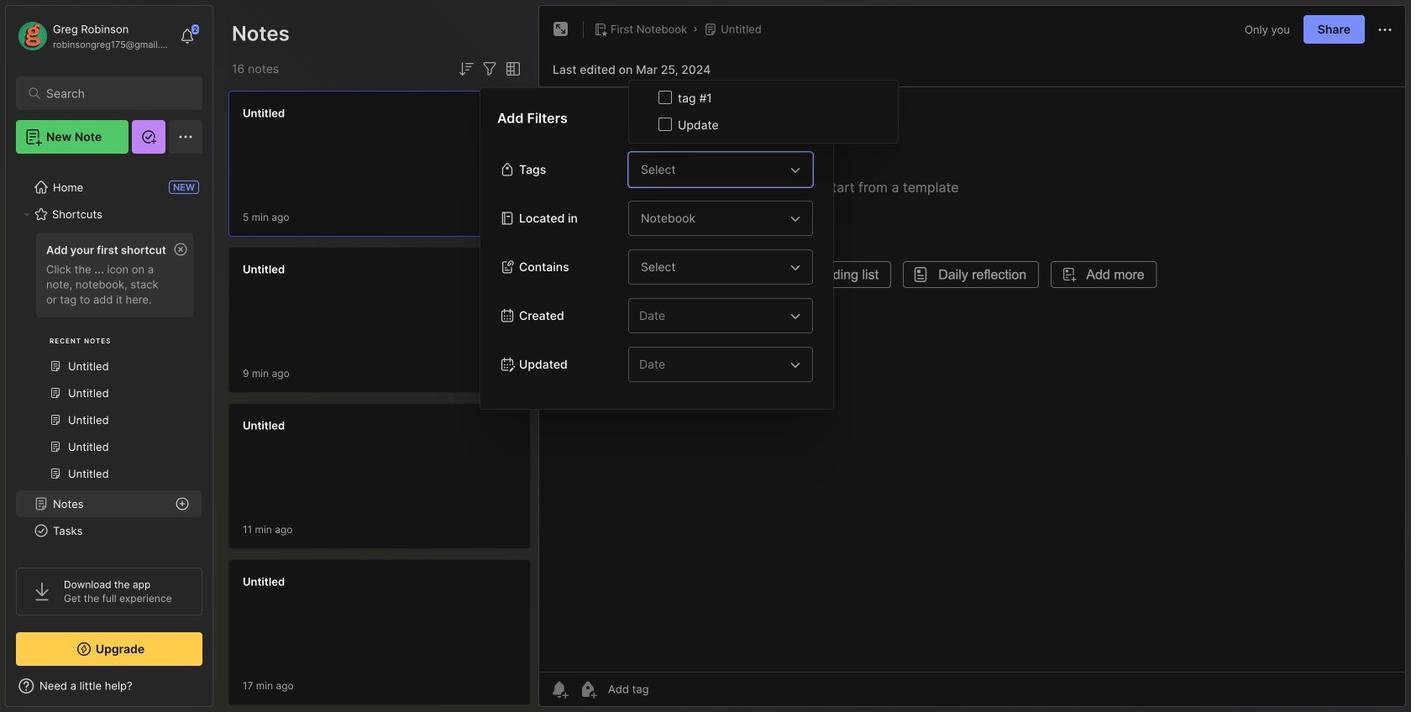 Task type: describe. For each thing, give the bounding box(es) containing it.
more actions image
[[1375, 20, 1395, 40]]

 input text field for located in field
[[639, 208, 785, 228]]

none search field inside main element
[[46, 83, 180, 103]]

tree inside main element
[[6, 164, 213, 699]]

note window element
[[538, 5, 1406, 712]]

 input text field
[[639, 257, 785, 277]]

click to collapse image
[[212, 681, 225, 701]]

Tags field
[[628, 152, 813, 187]]

add filters image
[[480, 59, 500, 79]]

group inside main element
[[16, 228, 202, 497]]

Sort options field
[[456, 59, 476, 79]]

Select411 checkbox
[[659, 91, 672, 104]]

Add filters field
[[480, 59, 500, 79]]

More actions field
[[1375, 19, 1395, 40]]

Search text field
[[46, 86, 180, 102]]



Task type: vqa. For each thing, say whether or not it's contained in the screenshot.
note editor Text Box
yes



Task type: locate. For each thing, give the bounding box(es) containing it.
expand note image
[[551, 19, 571, 39]]

2  date picker field from the top
[[628, 347, 825, 382]]

1  input text field from the top
[[639, 160, 785, 180]]

 input text field inside located in field
[[639, 208, 785, 228]]

Add tag field
[[607, 682, 733, 697]]

0 vertical spatial  input text field
[[639, 160, 785, 180]]

 input text field for tags field
[[639, 160, 785, 180]]

Note Editor text field
[[539, 87, 1405, 672]]

1 vertical spatial  input text field
[[639, 208, 785, 228]]

Located in field
[[628, 201, 813, 236]]

 input text field up located in field
[[639, 160, 785, 180]]

WHAT'S NEW field
[[6, 673, 213, 700]]

2  input text field from the top
[[639, 208, 785, 228]]

add a reminder image
[[549, 680, 570, 700]]

main element
[[0, 0, 218, 712]]

tree
[[6, 164, 213, 699]]

 input text field up  input text field
[[639, 208, 785, 228]]

 input text field inside tags field
[[639, 160, 785, 180]]

View options field
[[500, 59, 523, 79]]

add tag image
[[578, 680, 598, 700]]

Account field
[[16, 19, 171, 53]]

1 vertical spatial  date picker field
[[628, 347, 825, 382]]

group
[[16, 228, 202, 497]]

Contains field
[[628, 250, 813, 285]]

1  date picker field from the top
[[628, 298, 825, 334]]

0 vertical spatial  date picker field
[[628, 298, 825, 334]]

 input text field
[[639, 160, 785, 180], [639, 208, 785, 228]]

Select412 checkbox
[[659, 118, 672, 131]]

row group
[[629, 81, 898, 142]]

None search field
[[46, 83, 180, 103]]

 Date picker field
[[628, 298, 825, 334], [628, 347, 825, 382]]



